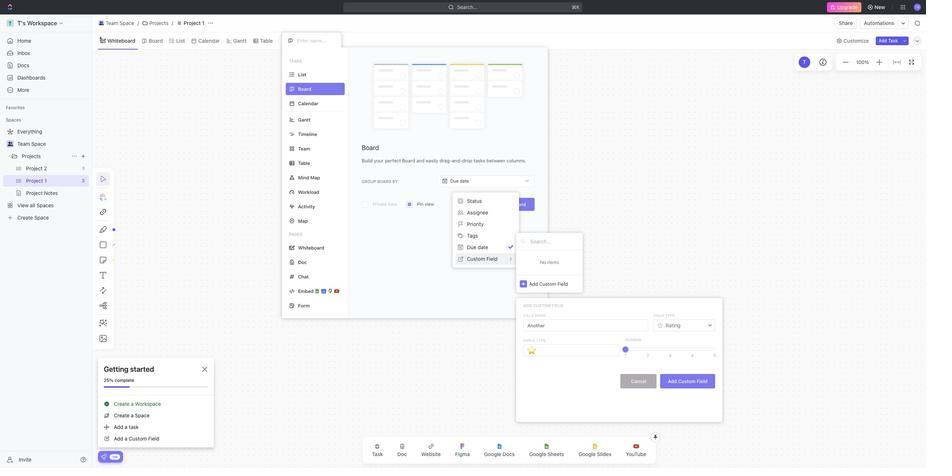 Task type: describe. For each thing, give the bounding box(es) containing it.
tags button
[[456, 230, 516, 242]]

task inside "button"
[[888, 38, 898, 43]]

0 horizontal spatial team space link
[[17, 138, 88, 150]]

dashboards link
[[3, 72, 89, 84]]

0 vertical spatial map
[[310, 175, 320, 180]]

25%
[[104, 378, 113, 383]]

2 / from the left
[[172, 20, 173, 26]]

2 horizontal spatial team
[[298, 146, 310, 151]]

automations
[[864, 20, 894, 26]]

custom down task on the left bottom
[[129, 436, 147, 442]]

custom down due date button
[[467, 256, 485, 262]]

inbox
[[17, 50, 30, 56]]

100%
[[856, 59, 869, 65]]

cancel button
[[621, 374, 657, 389]]

whiteboard inside whiteboard 'link'
[[107, 37, 135, 44]]

mind
[[298, 175, 309, 180]]

Search... text field
[[530, 236, 579, 247]]

⌘k
[[572, 4, 580, 10]]

new
[[875, 4, 885, 10]]

share
[[839, 20, 853, 26]]

customize
[[844, 37, 869, 44]]

task inside button
[[372, 451, 383, 457]]

create a space
[[114, 412, 150, 419]]

doc button
[[392, 439, 413, 462]]

create a workspace
[[114, 401, 161, 407]]

board link
[[147, 36, 163, 46]]

field name
[[524, 313, 546, 318]]

1 horizontal spatial gantt
[[298, 117, 311, 122]]

figma
[[455, 451, 470, 457]]

gantt inside gantt 'link'
[[233, 37, 247, 44]]

onboarding checklist button element
[[101, 454, 107, 460]]

started
[[130, 365, 154, 373]]

⭐ button
[[524, 344, 620, 356]]

0 vertical spatial calendar
[[198, 37, 220, 44]]

status button
[[456, 195, 516, 207]]

field inside button
[[697, 378, 708, 384]]

sidebar navigation
[[0, 14, 92, 468]]

due date button
[[437, 176, 535, 187]]

0 vertical spatial table
[[260, 37, 273, 44]]

space inside sidebar navigation
[[31, 141, 46, 147]]

favorites
[[6, 105, 25, 110]]

field type
[[654, 313, 675, 318]]

add task button
[[876, 36, 901, 45]]

100% button
[[855, 58, 870, 66]]

a for space
[[131, 412, 134, 419]]

task button
[[366, 439, 389, 462]]

google sheets
[[529, 451, 564, 457]]

assignee
[[467, 209, 488, 216]]

project
[[184, 20, 201, 26]]

table link
[[259, 36, 273, 46]]

add a custom field
[[114, 436, 159, 442]]

no items
[[540, 259, 559, 265]]

mind map
[[298, 175, 320, 180]]

website
[[421, 451, 441, 457]]

dashboards
[[17, 75, 45, 81]]

task
[[129, 424, 139, 430]]

embed
[[298, 288, 314, 294]]

view button
[[282, 36, 305, 46]]

create for create a workspace
[[114, 401, 130, 407]]

getting
[[104, 365, 129, 373]]

figma button
[[449, 439, 476, 462]]

25% complete
[[104, 378, 134, 383]]

0 vertical spatial doc
[[298, 259, 307, 265]]

close image
[[202, 367, 207, 372]]

due date for due date button
[[467, 244, 488, 250]]

due for due date dropdown button
[[450, 178, 459, 184]]

custom down the no items
[[539, 281, 556, 287]]

inbox link
[[3, 47, 89, 59]]

new button
[[865, 1, 890, 13]]

list link
[[175, 36, 185, 46]]

name
[[535, 313, 546, 318]]

add task
[[879, 38, 898, 43]]

emoji type ⭐
[[524, 338, 546, 355]]

google for google sheets
[[529, 451, 546, 457]]

invite
[[19, 456, 31, 463]]

complete
[[115, 378, 134, 383]]

view button
[[282, 32, 305, 49]]

Enter name... field
[[296, 37, 335, 44]]

0 horizontal spatial 1
[[202, 20, 204, 26]]

google slides
[[579, 451, 612, 457]]

add inside button
[[668, 378, 677, 384]]

4
[[691, 353, 694, 358]]

2 vertical spatial space
[[135, 412, 150, 419]]

status
[[467, 198, 482, 204]]

number
[[625, 338, 641, 342]]

youtube button
[[620, 439, 652, 462]]

1 horizontal spatial team
[[106, 20, 118, 26]]

add custom field inside add custom field button
[[668, 378, 708, 384]]

a for workspace
[[131, 401, 134, 407]]

docs inside google docs button
[[503, 451, 515, 457]]

website button
[[416, 439, 447, 462]]

workload
[[298, 189, 319, 195]]

automations button
[[861, 18, 898, 29]]

custom field button
[[456, 253, 516, 265]]

getting started
[[104, 365, 154, 373]]

board
[[377, 179, 391, 184]]

priority
[[467, 221, 484, 227]]

board inside board link
[[149, 37, 163, 44]]

items
[[547, 259, 559, 265]]

3
[[669, 353, 672, 358]]

add inside "button"
[[879, 38, 887, 43]]

2 horizontal spatial board
[[512, 202, 526, 207]]

add custom field button
[[516, 275, 583, 293]]

add custom field button
[[660, 374, 715, 389]]

1 / from the left
[[137, 20, 139, 26]]



Task type: vqa. For each thing, say whether or not it's contained in the screenshot.
trial.
no



Task type: locate. For each thing, give the bounding box(es) containing it.
task left doc button at left
[[372, 451, 383, 457]]

type for emoji type ⭐
[[536, 338, 546, 342]]

date for due date button
[[478, 244, 488, 250]]

google docs button
[[479, 439, 521, 462]]

add custom field inside add custom field dropdown button
[[529, 281, 568, 287]]

date up status
[[460, 178, 469, 184]]

1 horizontal spatial projects link
[[140, 19, 170, 27]]

customize button
[[834, 36, 871, 46]]

list down view
[[298, 71, 306, 77]]

1 vertical spatial team space
[[17, 141, 46, 147]]

date inside due date button
[[478, 244, 488, 250]]

date inside due date dropdown button
[[460, 178, 469, 184]]

priority button
[[456, 219, 516, 230]]

0 vertical spatial list
[[176, 37, 185, 44]]

team space link
[[97, 19, 136, 27], [17, 138, 88, 150]]

space
[[120, 20, 134, 26], [31, 141, 46, 147], [135, 412, 150, 419]]

1 vertical spatial add custom field
[[524, 303, 563, 308]]

1 vertical spatial user group image
[[7, 142, 13, 146]]

1 horizontal spatial table
[[298, 160, 310, 166]]

1 vertical spatial 1
[[625, 353, 627, 358]]

2 create from the top
[[114, 412, 130, 419]]

a down "add a task"
[[125, 436, 127, 442]]

emoji
[[524, 338, 535, 342]]

2 vertical spatial board
[[512, 202, 526, 207]]

custom down 4
[[678, 378, 696, 384]]

2
[[647, 353, 649, 358]]

list inside the list "link"
[[176, 37, 185, 44]]

1 vertical spatial projects
[[22, 153, 41, 159]]

0 horizontal spatial docs
[[17, 62, 29, 68]]

⭐
[[528, 345, 536, 355]]

1 down number
[[625, 353, 627, 358]]

due date button
[[456, 242, 516, 253]]

due date up status
[[450, 178, 469, 184]]

whiteboard up chat
[[298, 245, 324, 251]]

1 horizontal spatial board
[[362, 144, 379, 152]]

1 vertical spatial calendar
[[298, 100, 318, 106]]

1 vertical spatial gantt
[[298, 117, 311, 122]]

rating button
[[654, 319, 715, 332]]

create up "add a task"
[[114, 412, 130, 419]]

2 google from the left
[[529, 451, 546, 457]]

due inside button
[[467, 244, 476, 250]]

1 vertical spatial space
[[31, 141, 46, 147]]

0 horizontal spatial type
[[536, 338, 546, 342]]

google slides button
[[573, 439, 617, 462]]

1 horizontal spatial 1
[[625, 353, 627, 358]]

0 horizontal spatial date
[[460, 178, 469, 184]]

0 horizontal spatial projects link
[[22, 151, 69, 162]]

due date inside due date button
[[467, 244, 488, 250]]

due date for due date dropdown button
[[450, 178, 469, 184]]

2 horizontal spatial space
[[135, 412, 150, 419]]

add a task
[[114, 424, 139, 430]]

workspace
[[135, 401, 161, 407]]

0 horizontal spatial calendar
[[198, 37, 220, 44]]

group
[[362, 179, 376, 184]]

5
[[714, 353, 716, 358]]

team space
[[106, 20, 134, 26], [17, 141, 46, 147]]

projects inside tree
[[22, 153, 41, 159]]

1 vertical spatial create
[[114, 412, 130, 419]]

Enter name... text field
[[524, 319, 648, 331]]

tags
[[467, 233, 478, 239]]

0 vertical spatial add custom field
[[529, 281, 568, 287]]

add custom field down the no items
[[529, 281, 568, 287]]

0 horizontal spatial projects
[[22, 153, 41, 159]]

map
[[310, 175, 320, 180], [298, 218, 308, 224]]

a
[[131, 401, 134, 407], [131, 412, 134, 419], [125, 424, 127, 430], [125, 436, 127, 442]]

0 vertical spatial task
[[888, 38, 898, 43]]

1 vertical spatial due
[[467, 244, 476, 250]]

1
[[202, 20, 204, 26], [625, 353, 627, 358]]

table right gantt 'link'
[[260, 37, 273, 44]]

team up whiteboard 'link'
[[106, 20, 118, 26]]

1 google from the left
[[484, 451, 501, 457]]

due date inside due date dropdown button
[[450, 178, 469, 184]]

sheets
[[548, 451, 564, 457]]

1 horizontal spatial space
[[120, 20, 134, 26]]

0 horizontal spatial map
[[298, 218, 308, 224]]

0 horizontal spatial team
[[17, 141, 30, 147]]

docs inside docs link
[[17, 62, 29, 68]]

1 vertical spatial due date
[[467, 244, 488, 250]]

0 vertical spatial projects link
[[140, 19, 170, 27]]

1 horizontal spatial doc
[[397, 451, 407, 457]]

doc
[[298, 259, 307, 265], [397, 451, 407, 457]]

1 vertical spatial table
[[298, 160, 310, 166]]

doc up chat
[[298, 259, 307, 265]]

0 vertical spatial 1
[[202, 20, 204, 26]]

type inside emoji type ⭐
[[536, 338, 546, 342]]

add custom field up name
[[524, 303, 563, 308]]

calendar down the project 1 at the left of the page
[[198, 37, 220, 44]]

0 vertical spatial user group image
[[99, 21, 104, 25]]

0 horizontal spatial /
[[137, 20, 139, 26]]

google
[[484, 451, 501, 457], [529, 451, 546, 457], [579, 451, 596, 457]]

due inside dropdown button
[[450, 178, 459, 184]]

1 horizontal spatial map
[[310, 175, 320, 180]]

form
[[298, 303, 310, 308]]

1/4
[[112, 455, 118, 459]]

2 horizontal spatial google
[[579, 451, 596, 457]]

google left slides
[[579, 451, 596, 457]]

rating
[[666, 322, 681, 328]]

type right emoji
[[536, 338, 546, 342]]

1 vertical spatial team space link
[[17, 138, 88, 150]]

project 1
[[184, 20, 204, 26]]

0 horizontal spatial google
[[484, 451, 501, 457]]

project 1 link
[[175, 19, 206, 27]]

0 vertical spatial docs
[[17, 62, 29, 68]]

google right 'figma'
[[484, 451, 501, 457]]

user group image inside team space link
[[99, 21, 104, 25]]

team down spaces
[[17, 141, 30, 147]]

1 vertical spatial doc
[[397, 451, 407, 457]]

0 vertical spatial space
[[120, 20, 134, 26]]

youtube
[[626, 451, 646, 457]]

field
[[487, 256, 498, 262], [558, 281, 568, 287], [552, 303, 563, 308], [524, 313, 534, 318], [654, 313, 664, 318], [697, 378, 708, 384], [148, 436, 159, 442]]

table up mind
[[298, 160, 310, 166]]

add inside dropdown button
[[529, 281, 538, 287]]

date up custom field
[[478, 244, 488, 250]]

google for google docs
[[484, 451, 501, 457]]

0 horizontal spatial user group image
[[7, 142, 13, 146]]

slides
[[597, 451, 612, 457]]

add custom field down 4
[[668, 378, 708, 384]]

onboarding checklist button image
[[101, 454, 107, 460]]

list down project 1 link
[[176, 37, 185, 44]]

cancel
[[631, 378, 646, 384]]

custom field
[[467, 256, 498, 262]]

date for due date dropdown button
[[460, 178, 469, 184]]

task down automations "button"
[[888, 38, 898, 43]]

doc right task button at the bottom left of the page
[[397, 451, 407, 457]]

0 vertical spatial team space
[[106, 20, 134, 26]]

no
[[540, 259, 546, 265]]

a up task on the left bottom
[[131, 412, 134, 419]]

custom up name
[[533, 303, 551, 308]]

0 vertical spatial board
[[149, 37, 163, 44]]

1 right the project
[[202, 20, 204, 26]]

docs
[[17, 62, 29, 68], [503, 451, 515, 457]]

team down timeline
[[298, 146, 310, 151]]

0 vertical spatial date
[[460, 178, 469, 184]]

a for custom
[[125, 436, 127, 442]]

map right mind
[[310, 175, 320, 180]]

3 google from the left
[[579, 451, 596, 457]]

home link
[[3, 35, 89, 47]]

a for task
[[125, 424, 127, 430]]

spaces
[[6, 117, 21, 123]]

gantt link
[[232, 36, 247, 46]]

1 horizontal spatial team space link
[[97, 19, 136, 27]]

create up create a space
[[114, 401, 130, 407]]

1 horizontal spatial google
[[529, 451, 546, 457]]

gantt up timeline
[[298, 117, 311, 122]]

1 horizontal spatial /
[[172, 20, 173, 26]]

tree inside sidebar navigation
[[3, 126, 89, 224]]

board
[[149, 37, 163, 44], [362, 144, 379, 152], [512, 202, 526, 207]]

due
[[450, 178, 459, 184], [467, 244, 476, 250]]

1 horizontal spatial whiteboard
[[298, 245, 324, 251]]

0 horizontal spatial list
[[176, 37, 185, 44]]

google left sheets
[[529, 451, 546, 457]]

t
[[803, 59, 806, 65]]

doc inside button
[[397, 451, 407, 457]]

add
[[879, 38, 887, 43], [529, 281, 538, 287], [524, 303, 532, 308], [668, 378, 677, 384], [114, 424, 123, 430], [114, 436, 123, 442]]

home
[[17, 38, 31, 44]]

team inside tree
[[17, 141, 30, 147]]

whiteboard
[[107, 37, 135, 44], [298, 245, 324, 251]]

0 vertical spatial type
[[665, 313, 675, 318]]

due for due date button
[[467, 244, 476, 250]]

type up rating
[[665, 313, 675, 318]]

1 horizontal spatial projects
[[149, 20, 168, 26]]

activity
[[298, 204, 315, 209]]

calendar link
[[197, 36, 220, 46]]

1 horizontal spatial user group image
[[99, 21, 104, 25]]

1 create from the top
[[114, 401, 130, 407]]

view
[[291, 37, 303, 44]]

group board by:
[[362, 179, 399, 184]]

a left task on the left bottom
[[125, 424, 127, 430]]

0 horizontal spatial space
[[31, 141, 46, 147]]

0 vertical spatial due
[[450, 178, 459, 184]]

1 horizontal spatial team space
[[106, 20, 134, 26]]

calendar up timeline
[[298, 100, 318, 106]]

projects
[[149, 20, 168, 26], [22, 153, 41, 159]]

user group image
[[99, 21, 104, 25], [7, 142, 13, 146]]

due date up custom field
[[467, 244, 488, 250]]

2 vertical spatial add custom field
[[668, 378, 708, 384]]

user group image inside tree
[[7, 142, 13, 146]]

1 horizontal spatial due
[[467, 244, 476, 250]]

1 vertical spatial projects link
[[22, 151, 69, 162]]

custom inside button
[[678, 378, 696, 384]]

team space up whiteboard 'link'
[[106, 20, 134, 26]]

0 horizontal spatial doc
[[298, 259, 307, 265]]

whiteboard link
[[106, 36, 135, 46]]

1 horizontal spatial task
[[888, 38, 898, 43]]

0 horizontal spatial due
[[450, 178, 459, 184]]

0 horizontal spatial task
[[372, 451, 383, 457]]

team
[[106, 20, 118, 26], [17, 141, 30, 147], [298, 146, 310, 151]]

1 horizontal spatial date
[[478, 244, 488, 250]]

add custom field
[[529, 281, 568, 287], [524, 303, 563, 308], [668, 378, 708, 384]]

1 vertical spatial date
[[478, 244, 488, 250]]

0 vertical spatial due date
[[450, 178, 469, 184]]

google for google slides
[[579, 451, 596, 457]]

0 horizontal spatial team space
[[17, 141, 46, 147]]

google docs
[[484, 451, 515, 457]]

0 vertical spatial projects
[[149, 20, 168, 26]]

1 vertical spatial task
[[372, 451, 383, 457]]

0 vertical spatial team space link
[[97, 19, 136, 27]]

0 vertical spatial whiteboard
[[107, 37, 135, 44]]

calendar
[[198, 37, 220, 44], [298, 100, 318, 106]]

0 horizontal spatial board
[[149, 37, 163, 44]]

1 vertical spatial type
[[536, 338, 546, 342]]

whiteboard left board link at the left top
[[107, 37, 135, 44]]

1 horizontal spatial list
[[298, 71, 306, 77]]

0 horizontal spatial gantt
[[233, 37, 247, 44]]

team space down spaces
[[17, 141, 46, 147]]

1 horizontal spatial docs
[[503, 451, 515, 457]]

docs link
[[3, 60, 89, 71]]

1 vertical spatial docs
[[503, 451, 515, 457]]

tree
[[3, 126, 89, 224]]

share button
[[835, 17, 857, 29]]

a up create a space
[[131, 401, 134, 407]]

1 horizontal spatial type
[[665, 313, 675, 318]]

map down activity
[[298, 218, 308, 224]]

upgrade link
[[827, 2, 862, 12]]

gantt left table link
[[233, 37, 247, 44]]

1 vertical spatial board
[[362, 144, 379, 152]]

1 vertical spatial list
[[298, 71, 306, 77]]

assignee button
[[456, 207, 516, 219]]

type for field type
[[665, 313, 675, 318]]

1 vertical spatial map
[[298, 218, 308, 224]]

team space inside sidebar navigation
[[17, 141, 46, 147]]

0 horizontal spatial table
[[260, 37, 273, 44]]

1 vertical spatial whiteboard
[[298, 245, 324, 251]]

tree containing team space
[[3, 126, 89, 224]]

1 horizontal spatial calendar
[[298, 100, 318, 106]]

upgrade
[[837, 4, 858, 10]]

create for create a space
[[114, 412, 130, 419]]

0 vertical spatial gantt
[[233, 37, 247, 44]]

google sheets button
[[524, 439, 570, 462]]

0 vertical spatial create
[[114, 401, 130, 407]]

timeline
[[298, 131, 317, 137]]

0 horizontal spatial whiteboard
[[107, 37, 135, 44]]

due date
[[450, 178, 469, 184], [467, 244, 488, 250]]



